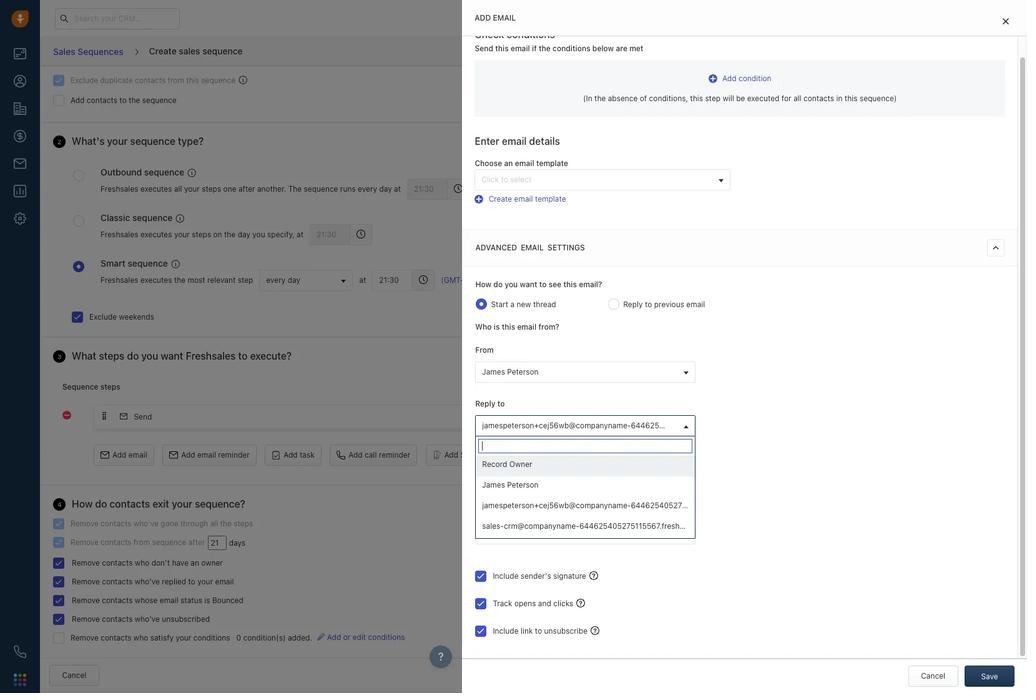 Task type: describe. For each thing, give the bounding box(es) containing it.
reply to
[[476, 399, 505, 409]]

the inside check conditions send this email if the conditions below are met
[[539, 44, 551, 53]]

track opens and clicks
[[493, 599, 574, 608]]

contacts down the what are sales sequences?
[[804, 94, 835, 103]]

add email button
[[94, 445, 154, 466]]

0 vertical spatial a
[[794, 101, 799, 110]]

2 horizontal spatial day
[[380, 184, 392, 194]]

what's
[[72, 136, 105, 147]]

add condition link
[[709, 74, 772, 83]]

below
[[593, 44, 614, 53]]

exclude for exclude weekends
[[89, 312, 117, 321]]

sms.
[[895, 122, 913, 132]]

steps up days
[[234, 519, 253, 528]]

owner
[[510, 460, 533, 469]]

this down create sales sequence
[[186, 76, 199, 85]]

do for you
[[494, 280, 503, 289]]

to right link
[[535, 626, 542, 636]]

contacts down remove contacts who don't have an owner
[[102, 577, 133, 587]]

the down the duplicate on the left top of the page
[[129, 96, 140, 105]]

0 vertical spatial every
[[358, 184, 377, 194]]

1 vertical spatial template
[[535, 194, 566, 203]]

smart
[[101, 258, 126, 268]]

0 vertical spatial template
[[537, 159, 569, 168]]

sequence down gone
[[152, 538, 186, 547]]

james peterson button
[[476, 362, 696, 383]]

through
[[181, 519, 208, 528]]

an inside dialog
[[504, 159, 513, 168]]

add sms
[[445, 450, 477, 460]]

contacts left exit
[[110, 499, 150, 510]]

steps left on
[[192, 230, 211, 239]]

email left from?
[[518, 322, 537, 332]]

met
[[630, 44, 644, 53]]

who've for gone
[[134, 519, 159, 528]]

remove contacts who've unsubscribed
[[72, 615, 210, 624]]

phone image
[[14, 646, 26, 659]]

sequence up every contact has a unique email address, so don't worry about duplication. icon
[[203, 45, 243, 56]]

type?
[[178, 136, 204, 147]]

remove for remove contacts who've replied to your email
[[72, 577, 100, 587]]

what steps do you want freshsales to execute?
[[72, 350, 292, 362]]

contacts down the duplicate on the left top of the page
[[87, 96, 117, 105]]

this inside check conditions send this email if the conditions below are met
[[495, 44, 509, 53]]

1 horizontal spatial are
[[818, 79, 831, 90]]

the right on
[[224, 230, 236, 239]]

include for include link to unsubscribe
[[493, 626, 519, 636]]

contacts left whose
[[102, 596, 133, 605]]

you left specify,
[[253, 230, 265, 239]]

of inside dialog
[[640, 94, 647, 103]]

freshsales for smart
[[101, 276, 138, 285]]

sequence left <span class=" ">sales reps can use this for weekly check-ins with leads and to run renewal campaigns e.g. renewing a contract</span> icon
[[132, 212, 173, 223]]

executes for classic sequence
[[141, 230, 172, 239]]

condition
[[739, 74, 772, 83]]

step inside dialog
[[706, 94, 721, 103]]

weekends
[[119, 312, 154, 321]]

email
[[521, 243, 544, 252]]

0 condition(s) added.
[[237, 634, 312, 643]]

see
[[549, 280, 562, 289]]

remove contacts from sequence after
[[71, 538, 205, 547]]

you.
[[954, 133, 969, 142]]

email down replied
[[160, 596, 179, 605]]

set
[[955, 101, 966, 110]]

days
[[229, 538, 246, 548]]

for inside a sales sequence is a series of steps you can set up to nurture contacts in the crm. a step can be an email, task, call reminder, email reminder, or sms. once your steps are lined up, the crm executes them automatically for you.
[[943, 133, 952, 142]]

2 peterson from the top
[[507, 481, 539, 490]]

reply for reply to
[[476, 399, 496, 409]]

email up check
[[493, 13, 516, 22]]

utc
[[491, 276, 507, 285]]

who
[[476, 322, 492, 332]]

Search your CRM... text field
[[55, 8, 180, 29]]

conditions up if on the right of the page
[[507, 29, 555, 40]]

who've for unsubscribed
[[135, 615, 160, 624]]

save button
[[965, 666, 1015, 687]]

1 horizontal spatial cancel button
[[909, 666, 959, 687]]

1 horizontal spatial at
[[359, 276, 366, 285]]

2 james from the top
[[482, 481, 505, 490]]

0 horizontal spatial day
[[238, 230, 250, 239]]

1 vertical spatial want
[[161, 350, 183, 362]]

for inside dialog
[[782, 94, 792, 103]]

add inside button
[[445, 450, 459, 460]]

include link to unsubscribe
[[493, 626, 588, 636]]

a sales sequence is a series of steps you can set up to nurture contacts in the crm. a step can be an email, task, call reminder, email reminder, or sms. once your steps are lined up, the crm executes them automatically for you.
[[794, 101, 1015, 142]]

dialog containing check conditions
[[462, 0, 1028, 694]]

0 horizontal spatial step
[[238, 276, 253, 285]]

email right 'previous'
[[687, 300, 706, 309]]

in inside a sales sequence is a series of steps you can set up to nurture contacts in the crm. a step can be an email, task, call reminder, email reminder, or sms. once your steps are lined up, the crm executes them automatically for you.
[[827, 112, 833, 121]]

if
[[532, 44, 537, 53]]

0 horizontal spatial an
[[191, 559, 199, 568]]

click
[[482, 175, 499, 184]]

add call reminder
[[349, 450, 411, 460]]

record owner
[[482, 460, 533, 469]]

you down weekends
[[141, 350, 158, 362]]

0 horizontal spatial can
[[894, 112, 907, 121]]

choose
[[475, 159, 502, 168]]

contacts up remove contacts who satisfy your conditions
[[102, 615, 133, 624]]

to left 'previous'
[[645, 300, 652, 309]]

you inside dialog
[[505, 280, 518, 289]]

a inside dialog
[[511, 300, 515, 309]]

conditions left below
[[553, 44, 591, 53]]

how for how do you want to see this email?
[[476, 280, 492, 289]]

clicks
[[554, 599, 574, 608]]

exclude weekends
[[89, 312, 154, 321]]

executes for outbound sequence
[[141, 184, 172, 194]]

your down <span class=" ">sales reps can use this for weekly check-ins with leads and to run renewal campaigns e.g. renewing a contract</span> icon
[[174, 230, 190, 239]]

1 horizontal spatial can
[[941, 101, 953, 110]]

remove for remove contacts who've unsubscribed
[[72, 615, 100, 624]]

sequence right the
[[304, 184, 338, 194]]

2
[[57, 138, 61, 146]]

who for satisfy
[[134, 634, 148, 643]]

who is this email from?
[[476, 322, 560, 332]]

the left crm. at right top
[[835, 112, 847, 121]]

crm
[[821, 133, 838, 142]]

1 horizontal spatial after
[[239, 184, 255, 194]]

sequence left every contact has a unique email address, so don't worry about duplication. icon
[[201, 76, 236, 85]]

the
[[288, 184, 302, 194]]

another.
[[257, 184, 286, 194]]

<span class=" ">sales reps can use this for weekly check-ins with leads and to run renewal campaigns e.g. renewing a contract</span> image
[[176, 214, 185, 223]]

check conditions send this email if the conditions below are met
[[475, 29, 644, 53]]

this down start
[[502, 322, 516, 332]]

who've for replied
[[135, 577, 160, 587]]

sales sequences link
[[52, 42, 124, 61]]

remove for remove contacts who satisfy your conditions
[[71, 634, 99, 643]]

exit
[[153, 499, 169, 510]]

what for what steps do you want freshsales to execute?
[[72, 350, 96, 362]]

remove for remove contacts from sequence after
[[71, 538, 99, 547]]

thread
[[533, 300, 556, 309]]

email,
[[931, 112, 952, 121]]

contacts up remove contacts who don't have an owner
[[101, 538, 131, 547]]

email up select
[[515, 159, 534, 168]]

jamespeterson+cej56wb@companyname- inside list box
[[482, 501, 631, 511]]

your down unsubscribed
[[176, 634, 191, 643]]

call inside a sales sequence is a series of steps you can set up to nurture contacts in the crm. a step can be an email, task, call reminder, email reminder, or sms. once your steps are lined up, the crm executes them automatically for you.
[[973, 112, 985, 121]]

absence
[[608, 94, 638, 103]]

from?
[[539, 322, 560, 332]]

one
[[223, 184, 237, 194]]

1 vertical spatial a
[[870, 112, 875, 121]]

your inside a sales sequence is a series of steps you can set up to nurture contacts in the crm. a step can be an email, task, call reminder, email reminder, or sms. once your steps are lined up, the crm executes them automatically for you.
[[936, 122, 952, 132]]

of inside a sales sequence is a series of steps you can set up to nurture contacts in the crm. a step can be an email, task, call reminder, email reminder, or sms. once your steps are lined up, the crm executes them automatically for you.
[[895, 101, 902, 110]]

bounced
[[212, 596, 244, 605]]

edit
[[353, 633, 366, 642]]

execute?
[[250, 350, 292, 362]]

unsubscribed
[[162, 615, 210, 624]]

contacts down remove contacts who've unsubscribed
[[101, 634, 131, 643]]

2 vertical spatial 644625405275115567.freshworksmail.com
[[580, 522, 732, 531]]

create for create email template
[[489, 194, 512, 203]]

settings
[[548, 243, 585, 252]]

replied
[[162, 577, 186, 587]]

the down the sequence? at the bottom of page
[[220, 519, 232, 528]]

nurture
[[989, 101, 1015, 110]]

steps up 'sms.'
[[904, 101, 924, 110]]

sequence up outbound sequence
[[130, 136, 175, 147]]

email inside check conditions send this email if the conditions below are met
[[511, 44, 530, 53]]

click to select
[[482, 175, 532, 184]]

crm@companyname-
[[504, 522, 580, 531]]

new
[[517, 300, 531, 309]]

add email reminder
[[181, 450, 250, 460]]

remove contacts whose email status is bounced
[[72, 596, 244, 605]]

0 vertical spatial from
[[168, 76, 184, 85]]

sequence)
[[860, 94, 897, 103]]

your right what's
[[107, 136, 128, 147]]

steps left one
[[202, 184, 221, 194]]

(in the absence of conditions, this step will be executed for all contacts in this sequence)
[[583, 94, 897, 103]]

is inside dialog
[[494, 322, 500, 332]]

phone element
[[7, 640, 32, 665]]

will
[[723, 94, 735, 103]]

remove contacts who don't have an owner
[[72, 559, 223, 568]]

0 vertical spatial be
[[737, 94, 746, 103]]

are inside a sales sequence is a series of steps you can set up to nurture contacts in the crm. a step can be an email, task, call reminder, email reminder, or sms. once your steps are lined up, the crm executes them automatically for you.
[[975, 122, 986, 132]]

your right exit
[[172, 499, 193, 510]]

1 horizontal spatial do
[[127, 350, 139, 362]]

add task button
[[265, 445, 322, 466]]

send inside check conditions send this email if the conditions below are met
[[475, 44, 493, 53]]

who for don't
[[135, 559, 149, 568]]

a inside a sales sequence is a series of steps you can set up to nurture contacts in the crm. a step can be an email, task, call reminder, email reminder, or sms. once your steps are lined up, the crm executes them automatically for you.
[[866, 101, 870, 110]]

your down owner
[[198, 577, 213, 587]]

call inside button
[[365, 450, 377, 460]]

email up choose an email template at top
[[502, 136, 527, 147]]

cancel for the left cancel button
[[62, 671, 86, 680]]

email up bounced
[[215, 577, 234, 587]]

in inside dialog
[[837, 94, 843, 103]]

unsubscribe
[[544, 626, 588, 636]]

jamespeterson+cej56wb@companyname-644625405275115567.freshworksmail.com button
[[476, 416, 784, 437]]

add or edit conditions
[[327, 633, 405, 642]]

this right see
[[564, 280, 577, 289]]

up
[[969, 101, 977, 110]]

0 vertical spatial at
[[394, 184, 401, 194]]

conditions left 0
[[193, 634, 230, 643]]

link
[[521, 626, 533, 636]]

sequence left <span class=" ">sales reps can use this for prospecting and account-based selling e.g. following up with event attendees</span> image
[[128, 258, 168, 268]]

sequence
[[62, 382, 98, 391]]

the right (in
[[595, 94, 606, 103]]

0 horizontal spatial cancel button
[[49, 665, 99, 687]]

relevant
[[207, 276, 236, 285]]

status
[[181, 596, 202, 605]]

step inside a sales sequence is a series of steps you can set up to nurture contacts in the crm. a step can be an email, task, call reminder, email reminder, or sms. once your steps are lined up, the crm executes them automatically for you.
[[877, 112, 892, 121]]

conditions right edit
[[368, 633, 405, 642]]

1 vertical spatial sales
[[833, 79, 855, 90]]

jamespeterson+cej56wb@companyname-644625405275115567.freshworksmail.com inside jamespeterson+cej56wb@companyname-644625405275115567.freshworksmail.com dropdown button
[[482, 421, 784, 431]]

jamespeterson+cej56wb@companyname- inside jamespeterson+cej56wb@companyname-644625405275115567.freshworksmail.com dropdown button
[[482, 421, 631, 431]]

email down select
[[515, 194, 533, 203]]

sales for a
[[801, 101, 819, 110]]

0 horizontal spatial is
[[204, 596, 210, 605]]



Task type: locate. For each thing, give the bounding box(es) containing it.
0 vertical spatial can
[[941, 101, 953, 110]]

0 vertical spatial all
[[794, 94, 802, 103]]

1 vertical spatial what
[[72, 350, 96, 362]]

1 vertical spatial or
[[343, 633, 351, 642]]

lined
[[989, 122, 1006, 132]]

1 vertical spatial jamespeterson+cej56wb@companyname-
[[482, 501, 631, 511]]

1 horizontal spatial sales
[[801, 101, 819, 110]]

contacts up up,
[[794, 112, 825, 121]]

2 horizontal spatial at
[[394, 184, 401, 194]]

template down choose an email template at top
[[535, 194, 566, 203]]

add email up how do contacts exit your sequence?
[[112, 450, 147, 460]]

you inside a sales sequence is a series of steps you can set up to nurture contacts in the crm. a step can be an email, task, call reminder, email reminder, or sms. once your steps are lined up, the crm executes them automatically for you.
[[926, 101, 939, 110]]

at right every day button
[[359, 276, 366, 285]]

sequences
[[78, 46, 123, 57]]

1 horizontal spatial create
[[489, 194, 512, 203]]

freshsales left execute?
[[186, 350, 236, 362]]

or up 'them'
[[886, 122, 893, 132]]

sequence
[[203, 45, 243, 56], [201, 76, 236, 85], [142, 96, 177, 105], [821, 101, 856, 110], [130, 136, 175, 147], [144, 167, 184, 177], [304, 184, 338, 194], [132, 212, 173, 223], [128, 258, 168, 268], [152, 538, 186, 547]]

1 vertical spatial step
[[877, 112, 892, 121]]

0 vertical spatial is
[[858, 101, 864, 110]]

include left link
[[493, 626, 519, 636]]

reminder,
[[794, 122, 827, 132], [850, 122, 883, 132]]

1 vertical spatial peterson
[[507, 481, 539, 490]]

crm.
[[849, 112, 868, 121]]

bcc
[[476, 507, 489, 516]]

1 vertical spatial all
[[174, 184, 182, 194]]

1 james from the top
[[482, 368, 505, 377]]

add sms button
[[426, 445, 484, 466]]

peterson inside james peterson button
[[507, 368, 539, 377]]

1 include from the top
[[493, 571, 519, 581]]

of right absence
[[640, 94, 647, 103]]

cancel inside dialog
[[922, 672, 946, 681]]

add email inside dialog
[[475, 13, 516, 22]]

0 vertical spatial how
[[476, 280, 492, 289]]

sales for create
[[179, 45, 200, 56]]

what right 3
[[72, 350, 96, 362]]

2 vertical spatial are
[[975, 122, 986, 132]]

create up exclude duplicate contacts from this sequence
[[149, 45, 177, 56]]

list box containing record owner
[[476, 456, 784, 539]]

email inside a sales sequence is a series of steps you can set up to nurture contacts in the crm. a step can be an email, task, call reminder, email reminder, or sms. once your steps are lined up, the crm executes them automatically for you.
[[829, 122, 848, 132]]

james peterson inside button
[[482, 368, 539, 377]]

1 vertical spatial include
[[493, 626, 519, 636]]

template down details
[[537, 159, 569, 168]]

jamespeterson+cej56wb@companyname-644625405275115567.freshworksmail.com inside list box
[[482, 501, 784, 511]]

automatically
[[893, 133, 940, 142]]

0 vertical spatial what
[[794, 79, 816, 90]]

or left edit
[[343, 633, 351, 642]]

0 horizontal spatial are
[[616, 44, 628, 53]]

how for how do contacts exit your sequence?
[[72, 499, 93, 510]]

how inside dialog
[[476, 280, 492, 289]]

None search field
[[479, 439, 693, 454], [479, 474, 680, 487], [479, 528, 680, 541], [479, 439, 693, 454], [479, 474, 680, 487], [479, 528, 680, 541]]

up,
[[794, 133, 805, 142]]

reply left 'previous'
[[624, 300, 643, 309]]

be inside a sales sequence is a series of steps you can set up to nurture contacts in the crm. a step can be an email, task, call reminder, email reminder, or sms. once your steps are lined up, the crm executes them automatically for you.
[[909, 112, 918, 121]]

1 horizontal spatial cancel
[[922, 672, 946, 681]]

for left "you."
[[943, 133, 952, 142]]

2 jamespeterson+cej56wb@companyname-644625405275115567.freshworksmail.com from the top
[[482, 501, 784, 511]]

<span class=" ">sales reps can use this for prospecting and account-based selling e.g. following up with event attendees</span> image
[[171, 260, 180, 268]]

do for contacts
[[95, 499, 107, 510]]

to left see
[[540, 280, 547, 289]]

1 horizontal spatial all
[[210, 519, 218, 528]]

2 jamespeterson+cej56wb@companyname- from the top
[[482, 501, 631, 511]]

1 vertical spatial from
[[134, 538, 150, 547]]

a up crm. at right top
[[866, 101, 870, 110]]

0 horizontal spatial want
[[161, 350, 183, 362]]

1 vertical spatial at
[[297, 230, 304, 239]]

2 horizontal spatial is
[[858, 101, 864, 110]]

executes down <span class=" ">sales reps can use this for prospecting and account-based selling e.g. following up with event attendees</span> image
[[141, 276, 172, 285]]

click to select button
[[475, 169, 731, 190]]

1 vertical spatial who've
[[135, 577, 160, 587]]

0 vertical spatial create
[[149, 45, 177, 56]]

add email up check
[[475, 13, 516, 22]]

smart sequence
[[101, 258, 168, 268]]

1 vertical spatial are
[[818, 79, 831, 90]]

2 horizontal spatial do
[[494, 280, 503, 289]]

0 vertical spatial who've
[[134, 519, 159, 528]]

day right on
[[238, 230, 250, 239]]

to inside button
[[501, 175, 508, 184]]

create for create sales sequence
[[149, 45, 177, 56]]

be right will
[[737, 94, 746, 103]]

be up 'sms.'
[[909, 112, 918, 121]]

cancel for cancel button to the right
[[922, 672, 946, 681]]

choose an email template
[[475, 159, 569, 168]]

1 jamespeterson+cej56wb@companyname-644625405275115567.freshworksmail.com from the top
[[482, 421, 784, 431]]

is right who
[[494, 322, 500, 332]]

do up start
[[494, 280, 503, 289]]

1 vertical spatial 644625405275115567.freshworksmail.com
[[631, 501, 784, 511]]

who left the don't
[[135, 559, 149, 568]]

close image
[[1003, 17, 1010, 25]]

this down the what are sales sequences?
[[845, 94, 858, 103]]

after
[[239, 184, 255, 194], [189, 538, 205, 547]]

2 james peterson from the top
[[482, 481, 539, 490]]

2 vertical spatial step
[[238, 276, 253, 285]]

reminder for add email reminder
[[218, 450, 250, 460]]

reply for reply to previous email
[[624, 300, 643, 309]]

1 vertical spatial send
[[134, 412, 152, 422]]

(gmt+00:00) utc
[[441, 276, 507, 285]]

james peterson
[[482, 368, 539, 377], [482, 481, 539, 490]]

send up add email button
[[134, 412, 152, 422]]

add email
[[475, 13, 516, 22], [112, 450, 147, 460]]

None text field
[[208, 536, 227, 550]]

0 vertical spatial call
[[973, 112, 985, 121]]

2 include from the top
[[493, 626, 519, 636]]

0 vertical spatial an
[[920, 112, 929, 121]]

do
[[494, 280, 503, 289], [127, 350, 139, 362], [95, 499, 107, 510]]

0 vertical spatial jamespeterson+cej56wb@companyname-644625405275115567.freshworksmail.com
[[482, 421, 784, 431]]

who've up remove contacts from sequence after
[[134, 519, 159, 528]]

sequence up crm. at right top
[[821, 101, 856, 110]]

to up 'record owner'
[[498, 399, 505, 409]]

condition(s)
[[243, 634, 286, 643]]

0 vertical spatial after
[[239, 184, 255, 194]]

2 horizontal spatial all
[[794, 94, 802, 103]]

add email inside button
[[112, 450, 147, 460]]

1 reminder from the left
[[218, 450, 250, 460]]

email inside add email button
[[129, 450, 147, 460]]

freshsales executes all your steps one after another. the sequence runs every day at
[[101, 184, 401, 194]]

task,
[[954, 112, 971, 121]]

to left execute?
[[238, 350, 248, 362]]

every contact has a unique email address, so don't worry about duplication. image
[[239, 76, 247, 84]]

have
[[172, 559, 189, 568]]

step right relevant
[[238, 276, 253, 285]]

sales up exclude duplicate contacts from this sequence
[[179, 45, 200, 56]]

1 horizontal spatial step
[[706, 94, 721, 103]]

0 horizontal spatial every
[[266, 275, 286, 285]]

email up how do contacts exit your sequence?
[[129, 450, 147, 460]]

1 vertical spatial can
[[894, 112, 907, 121]]

0 horizontal spatial a
[[794, 101, 799, 110]]

is up crm. at right top
[[858, 101, 864, 110]]

to down the duplicate on the left top of the page
[[120, 96, 127, 105]]

contacts up add contacts to the sequence
[[135, 76, 166, 85]]

1 horizontal spatial send
[[475, 44, 493, 53]]

0 vertical spatial a
[[866, 101, 870, 110]]

cancel right freshworks switcher icon
[[62, 671, 86, 680]]

sequence steps
[[62, 382, 120, 391]]

details
[[529, 136, 560, 147]]

644625405275115567.freshworksmail.com inside dropdown button
[[631, 421, 784, 431]]

steps up the sequence steps
[[99, 350, 125, 362]]

every day button
[[260, 270, 353, 291]]

all up <span class=" ">sales reps can use this for weekly check-ins with leads and to run renewal campaigns e.g. renewing a contract</span> icon
[[174, 184, 182, 194]]

sales
[[179, 45, 200, 56], [833, 79, 855, 90], [801, 101, 819, 110]]

1 horizontal spatial is
[[494, 322, 500, 332]]

are left met
[[616, 44, 628, 53]]

how do contacts exit your sequence?
[[72, 499, 245, 510]]

the left the most
[[174, 276, 186, 285]]

steps right sequence
[[100, 382, 120, 391]]

all right executed
[[794, 94, 802, 103]]

an inside a sales sequence is a series of steps you can set up to nurture contacts in the crm. a step can be an email, task, call reminder, email reminder, or sms. once your steps are lined up, the crm executes them automatically for you.
[[920, 112, 929, 121]]

0 vertical spatial do
[[494, 280, 503, 289]]

1 vertical spatial create
[[489, 194, 512, 203]]

conditions
[[507, 29, 555, 40], [553, 44, 591, 53], [368, 633, 405, 642], [193, 634, 230, 643]]

satisfy
[[150, 634, 174, 643]]

runs
[[340, 184, 356, 194]]

contacts down remove contacts from sequence after
[[102, 559, 133, 568]]

contacts up remove contacts from sequence after
[[101, 519, 131, 528]]

track
[[493, 599, 513, 608]]

1 vertical spatial jamespeterson+cej56wb@companyname-644625405275115567.freshworksmail.com
[[482, 501, 784, 511]]

1 vertical spatial how
[[72, 499, 93, 510]]

reminder up the sequence? at the bottom of page
[[218, 450, 250, 460]]

0 vertical spatial want
[[520, 280, 538, 289]]

on
[[213, 230, 222, 239]]

0 horizontal spatial be
[[737, 94, 746, 103]]

reminder for add call reminder
[[379, 450, 411, 460]]

email up the sequence? at the bottom of page
[[197, 450, 216, 460]]

(gmt+00:00) utc link
[[441, 275, 507, 286]]

who've down remove contacts who don't have an owner
[[135, 577, 160, 587]]

1 horizontal spatial for
[[943, 133, 952, 142]]

how up start
[[476, 280, 492, 289]]

all right through
[[210, 519, 218, 528]]

add task
[[284, 450, 315, 460]]

day down specify,
[[288, 275, 301, 285]]

0 vertical spatial day
[[380, 184, 392, 194]]

1 peterson from the top
[[507, 368, 539, 377]]

are inside check conditions send this email if the conditions below are met
[[616, 44, 628, 53]]

2 reminder, from the left
[[850, 122, 883, 132]]

email inside add email reminder button
[[197, 450, 216, 460]]

reminder inside add email reminder button
[[218, 450, 250, 460]]

classic
[[101, 212, 130, 223]]

previous
[[655, 300, 685, 309]]

sales inside a sales sequence is a series of steps you can set up to nurture contacts in the crm. a step can be an email, task, call reminder, email reminder, or sms. once your steps are lined up, the crm executes them automatically for you.
[[801, 101, 819, 110]]

1 vertical spatial james
[[482, 481, 505, 490]]

freshsales executes the most relevant step
[[101, 276, 253, 285]]

every day
[[266, 275, 301, 285]]

2 reminder from the left
[[379, 450, 411, 460]]

day inside every day button
[[288, 275, 301, 285]]

2 vertical spatial an
[[191, 559, 199, 568]]

1 vertical spatial after
[[189, 538, 205, 547]]

reply
[[624, 300, 643, 309], [476, 399, 496, 409]]

reminder, down crm. at right top
[[850, 122, 883, 132]]

reminder
[[218, 450, 250, 460], [379, 450, 411, 460]]

james inside button
[[482, 368, 505, 377]]

0 vertical spatial james peterson
[[482, 368, 539, 377]]

exclude left weekends
[[89, 312, 117, 321]]

email left if on the right of the page
[[511, 44, 530, 53]]

sales sequences
[[53, 46, 123, 57]]

create inside dialog
[[489, 194, 512, 203]]

2 vertical spatial all
[[210, 519, 218, 528]]

executes for smart sequence
[[141, 276, 172, 285]]

freshsales for classic
[[101, 230, 138, 239]]

1 horizontal spatial reply
[[624, 300, 643, 309]]

what are sales sequences?
[[794, 79, 906, 90]]

contacts
[[135, 76, 166, 85], [804, 94, 835, 103], [87, 96, 117, 105], [794, 112, 825, 121], [110, 499, 150, 510], [101, 519, 131, 528], [101, 538, 131, 547], [102, 559, 133, 568], [102, 577, 133, 587], [102, 596, 133, 605], [102, 615, 133, 624], [101, 634, 131, 643]]

you up start
[[505, 280, 518, 289]]

advanced
[[476, 243, 517, 252]]

this down check
[[495, 44, 509, 53]]

what for what are sales sequences?
[[794, 79, 816, 90]]

at right specify,
[[297, 230, 304, 239]]

reminder left add sms button
[[379, 450, 411, 460]]

remove contacts who've replied to your email
[[72, 577, 234, 587]]

freshsales for outbound
[[101, 184, 138, 194]]

sales-
[[482, 522, 504, 531]]

1 vertical spatial be
[[909, 112, 918, 121]]

from down create sales sequence
[[168, 76, 184, 85]]

what's your sequence type?
[[72, 136, 204, 147]]

add or edit conditions link
[[318, 633, 405, 642]]

1 horizontal spatial what
[[794, 79, 816, 90]]

2 vertical spatial day
[[288, 275, 301, 285]]

1 jamespeterson+cej56wb@companyname- from the top
[[482, 421, 631, 431]]

conditions,
[[650, 94, 689, 103]]

how
[[476, 280, 492, 289], [72, 499, 93, 510]]

include
[[493, 571, 519, 581], [493, 626, 519, 636]]

whose
[[135, 596, 158, 605]]

1 horizontal spatial want
[[520, 280, 538, 289]]

0 horizontal spatial after
[[189, 538, 205, 547]]

at right runs
[[394, 184, 401, 194]]

sales up up,
[[801, 101, 819, 110]]

freshworks switcher image
[[14, 674, 26, 686]]

2 horizontal spatial step
[[877, 112, 892, 121]]

check
[[475, 29, 504, 40]]

sequence down exclude duplicate contacts from this sequence
[[142, 96, 177, 105]]

0 horizontal spatial reminder
[[218, 450, 250, 460]]

1 vertical spatial in
[[827, 112, 833, 121]]

1 horizontal spatial reminder
[[379, 450, 411, 460]]

exclude for exclude duplicate contacts from this sequence
[[71, 76, 98, 85]]

the right up,
[[807, 133, 819, 142]]

to right up
[[980, 101, 987, 110]]

peterson down owner
[[507, 481, 539, 490]]

sms
[[461, 450, 477, 460]]

at
[[394, 184, 401, 194], [297, 230, 304, 239], [359, 276, 366, 285]]

dialog
[[462, 0, 1028, 694]]

to right replied
[[188, 577, 195, 587]]

exclude duplicate contacts from this sequence
[[71, 76, 236, 85]]

step left will
[[706, 94, 721, 103]]

freshsales down classic
[[101, 230, 138, 239]]

in up crm
[[827, 112, 833, 121]]

reminder inside add call reminder button
[[379, 450, 411, 460]]

day right runs
[[380, 184, 392, 194]]

1 vertical spatial for
[[943, 133, 952, 142]]

remove for remove contacts who don't have an owner
[[72, 559, 100, 568]]

a right crm. at right top
[[870, 112, 875, 121]]

1 horizontal spatial or
[[886, 122, 893, 132]]

create email template link
[[475, 194, 566, 203]]

advanced email settings
[[476, 243, 585, 252]]

(in
[[583, 94, 593, 103]]

0 horizontal spatial in
[[827, 112, 833, 121]]

cancel left save at right
[[922, 672, 946, 681]]

1 vertical spatial day
[[238, 230, 250, 239]]

cc
[[476, 453, 485, 463]]

outbound
[[101, 167, 142, 177]]

2 horizontal spatial sales
[[833, 79, 855, 90]]

sequence inside a sales sequence is a series of steps you can set up to nurture contacts in the crm. a step can be an email, task, call reminder, email reminder, or sms. once your steps are lined up, the crm executes them automatically for you.
[[821, 101, 856, 110]]

1 vertical spatial call
[[365, 450, 377, 460]]

who've
[[134, 519, 159, 528], [135, 577, 160, 587], [135, 615, 160, 624]]

steps down task,
[[954, 122, 973, 132]]

1 vertical spatial add email
[[112, 450, 147, 460]]

include for include sender's signature
[[493, 571, 519, 581]]

include up the track on the left bottom of page
[[493, 571, 519, 581]]

you
[[926, 101, 939, 110], [253, 230, 265, 239], [505, 280, 518, 289], [141, 350, 158, 362]]

0 horizontal spatial reply
[[476, 399, 496, 409]]

3
[[57, 353, 62, 360]]

sequence left "<span class=" ">sales reps can use this for traditional drip campaigns e.g. reengaging with cold prospects</span>" image
[[144, 167, 184, 177]]

1 reminder, from the left
[[794, 122, 827, 132]]

remove for remove contacts whose email status is bounced
[[72, 596, 100, 605]]

from
[[168, 76, 184, 85], [134, 538, 150, 547]]

644625405275115567.freshworksmail.com
[[631, 421, 784, 431], [631, 501, 784, 511], [580, 522, 732, 531]]

0 vertical spatial for
[[782, 94, 792, 103]]

every inside button
[[266, 275, 286, 285]]

0 horizontal spatial or
[[343, 633, 351, 642]]

james down the record
[[482, 481, 505, 490]]

1 horizontal spatial add email
[[475, 13, 516, 22]]

specify,
[[267, 230, 295, 239]]

<span class=" ">sales reps can use this for traditional drip campaigns e.g. reengaging with cold prospects</span> image
[[188, 169, 196, 177]]

contacts inside a sales sequence is a series of steps you can set up to nurture contacts in the crm. a step can be an email, task, call reminder, email reminder, or sms. once your steps are lined up, the crm executes them automatically for you.
[[794, 112, 825, 121]]

is inside a sales sequence is a series of steps you can set up to nurture contacts in the crm. a step can be an email, task, call reminder, email reminder, or sms. once your steps are lined up, the crm executes them automatically for you.
[[858, 101, 864, 110]]

1 horizontal spatial a
[[866, 101, 870, 110]]

james peterson down from
[[482, 368, 539, 377]]

sequence?
[[195, 499, 245, 510]]

0 horizontal spatial call
[[365, 450, 377, 460]]

1 vertical spatial reply
[[476, 399, 496, 409]]

gone
[[161, 519, 178, 528]]

your down "<span class=" ">sales reps can use this for traditional drip campaigns e.g. reengaging with cold prospects</span>" image
[[184, 184, 200, 194]]

0 horizontal spatial a
[[511, 300, 515, 309]]

to inside a sales sequence is a series of steps you can set up to nurture contacts in the crm. a step can be an email, task, call reminder, email reminder, or sms. once your steps are lined up, the crm executes them automatically for you.
[[980, 101, 987, 110]]

1 vertical spatial every
[[266, 275, 286, 285]]

create email template
[[489, 194, 566, 203]]

executes inside a sales sequence is a series of steps you can set up to nurture contacts in the crm. a step can be an email, task, call reminder, email reminder, or sms. once your steps are lined up, the crm executes them automatically for you.
[[840, 133, 871, 142]]

2 vertical spatial at
[[359, 276, 366, 285]]

can up email,
[[941, 101, 953, 110]]

sales
[[53, 46, 75, 57]]

this right the conditions,
[[691, 94, 704, 103]]

do down weekends
[[127, 350, 139, 362]]

every right runs
[[358, 184, 377, 194]]

reply to previous email
[[624, 300, 706, 309]]

1 vertical spatial is
[[494, 322, 500, 332]]

a
[[794, 101, 799, 110], [870, 112, 875, 121]]

1 vertical spatial a
[[511, 300, 515, 309]]

or inside a sales sequence is a series of steps you can set up to nurture contacts in the crm. a step can be an email, task, call reminder, email reminder, or sms. once your steps are lined up, the crm executes them automatically for you.
[[886, 122, 893, 132]]

after down through
[[189, 538, 205, 547]]

2 vertical spatial sales
[[801, 101, 819, 110]]

0 horizontal spatial from
[[134, 538, 150, 547]]

1 horizontal spatial of
[[895, 101, 902, 110]]

in down the what are sales sequences?
[[837, 94, 843, 103]]

list box
[[476, 456, 784, 539]]

1 james peterson from the top
[[482, 368, 539, 377]]

all
[[794, 94, 802, 103], [174, 184, 182, 194], [210, 519, 218, 528]]

2 vertical spatial is
[[204, 596, 210, 605]]

remove for remove contacts who've gone through all the steps
[[71, 519, 99, 528]]

add contacts to the sequence
[[71, 96, 177, 105]]

series
[[872, 101, 893, 110]]



Task type: vqa. For each thing, say whether or not it's contained in the screenshot.
group
no



